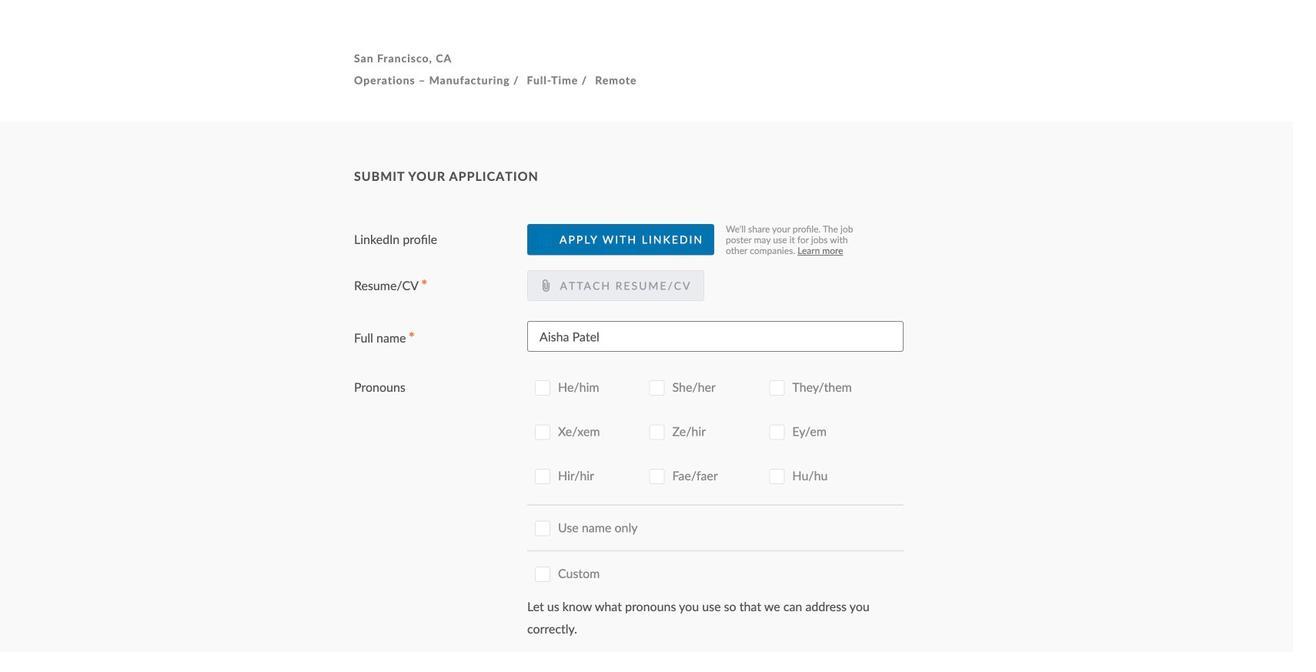 Task type: vqa. For each thing, say whether or not it's contained in the screenshot.
HYPEBEAST LOGO
no



Task type: locate. For each thing, give the bounding box(es) containing it.
None checkbox
[[649, 381, 665, 396], [535, 425, 551, 440], [769, 425, 785, 440], [535, 469, 551, 484], [649, 469, 665, 484], [535, 567, 551, 582], [649, 381, 665, 396], [535, 425, 551, 440], [769, 425, 785, 440], [535, 469, 551, 484], [649, 469, 665, 484], [535, 567, 551, 582]]

None text field
[[527, 321, 904, 352]]

paperclip image
[[540, 279, 552, 292]]

None checkbox
[[535, 381, 551, 396], [769, 381, 785, 396], [649, 425, 665, 440], [769, 469, 785, 484], [535, 521, 551, 536], [535, 381, 551, 396], [769, 381, 785, 396], [649, 425, 665, 440], [769, 469, 785, 484], [535, 521, 551, 536]]



